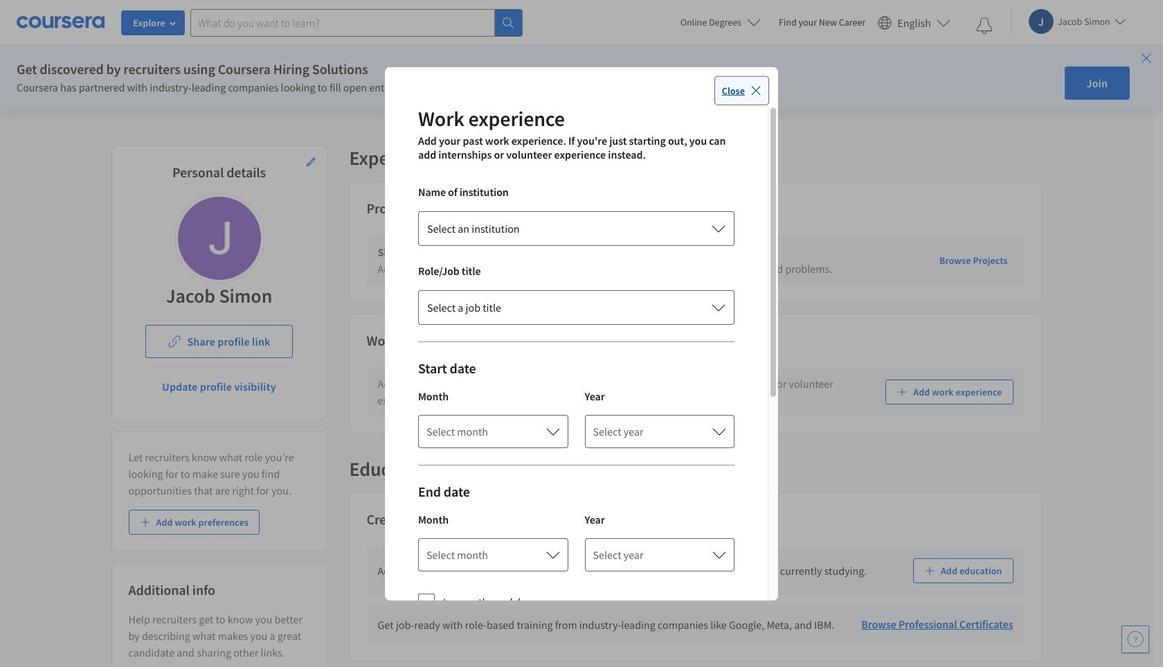 Task type: describe. For each thing, give the bounding box(es) containing it.
information about credentials section image
[[440, 515, 451, 526]]

profile photo image
[[178, 197, 261, 280]]

help center image
[[1128, 631, 1144, 648]]



Task type: locate. For each thing, give the bounding box(es) containing it.
coursera image
[[17, 11, 105, 33]]

None button
[[418, 211, 735, 245], [418, 290, 735, 324], [418, 211, 735, 245], [418, 290, 735, 324]]

None search field
[[190, 9, 523, 36]]

edit personal details. image
[[305, 157, 316, 168]]

information about the projects section image
[[420, 204, 431, 215]]

dialog
[[385, 67, 779, 667]]



Task type: vqa. For each thing, say whether or not it's contained in the screenshot.
for inside YOU WILL BE ELIGIBLE FOR A FULL REFUND UNTIL TWO WEEKS AFTER YOUR PAYMENT DATE, OR (FOR COURSES THAT HAVE JUST LAUNCHED) UNTIL TWO WEEKS AFTER THE FIRST SESSION OF THE COURSE BEGINS, WHICHEVER IS LATER. YOU CANNOT RECEIVE A REFUND ONCE YOU'VE EARNED A COURSE CERTIFICATE, EVEN IF YOU COMPLETE THE COURSE WITHIN THE TWO-WEEK REFUND PERIOD.
no



